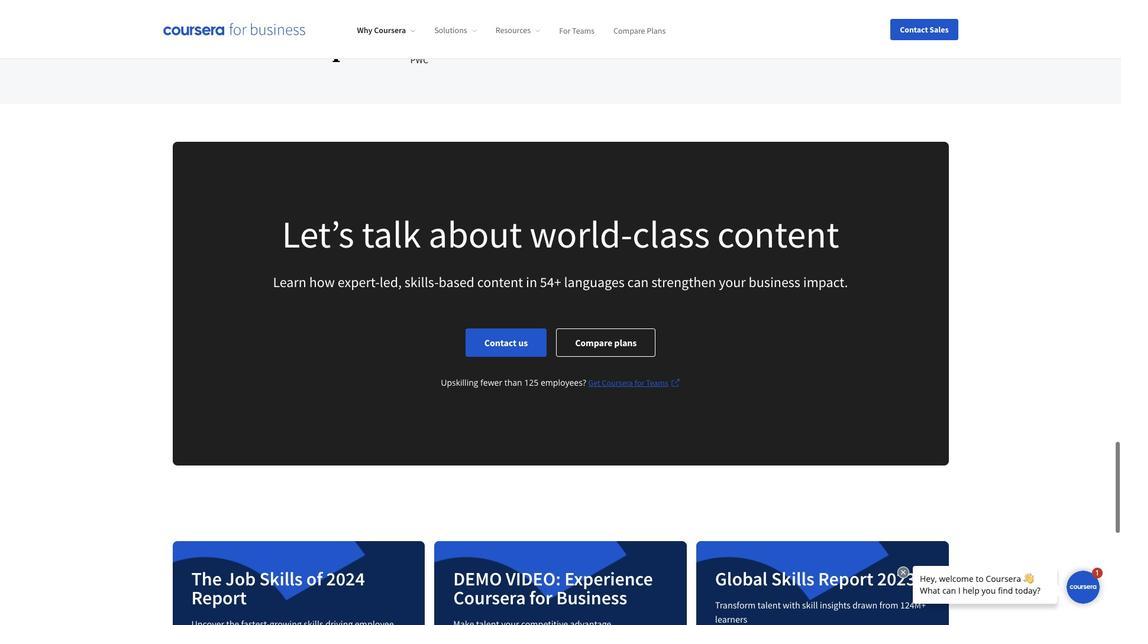 Task type: describe. For each thing, give the bounding box(es) containing it.
led,
[[380, 273, 402, 292]]

0 horizontal spatial content
[[477, 273, 523, 292]]

drawn
[[853, 600, 878, 612]]

compare for compare plans
[[575, 337, 613, 349]]

your
[[719, 273, 746, 292]]

compare plans
[[614, 25, 666, 36]]

contact us
[[484, 337, 528, 349]]

1 horizontal spatial report
[[818, 568, 874, 592]]

contact sales
[[900, 24, 949, 35]]

get coursera for teams link
[[588, 376, 680, 390]]

can
[[627, 273, 649, 292]]

2024
[[326, 568, 365, 592]]

contact for contact us
[[484, 337, 517, 349]]

contact us link
[[465, 329, 547, 357]]

skill
[[802, 600, 818, 612]]

from
[[880, 600, 898, 612]]

let's talk about world-class content
[[282, 211, 839, 258]]

compare for compare plans
[[614, 25, 645, 36]]

expert-
[[338, 273, 380, 292]]

impact.
[[803, 273, 848, 292]]

talent
[[758, 600, 781, 612]]

for inside demo video: experience coursera for business
[[529, 587, 553, 611]]

in
[[526, 273, 537, 292]]

coursera for business image
[[163, 23, 305, 35]]

the job skills of 2024 report
[[191, 568, 365, 611]]

why coursera
[[357, 25, 406, 36]]

fewer
[[480, 377, 502, 389]]

124m+
[[900, 600, 926, 612]]

sales
[[930, 24, 949, 35]]

skills-
[[405, 273, 439, 292]]

upskilling
[[441, 377, 478, 389]]

contact for contact sales
[[900, 24, 928, 35]]

experience
[[565, 568, 653, 592]]

us
[[518, 337, 528, 349]]

report inside the job skills of 2024 report
[[191, 587, 247, 611]]

contact sales button
[[891, 19, 958, 40]]

based
[[439, 273, 474, 292]]

the
[[191, 568, 222, 592]]

business
[[556, 587, 627, 611]]

why coursera link
[[357, 25, 415, 36]]

solutions link
[[434, 25, 477, 36]]

for teams link
[[559, 25, 595, 36]]

compare plans link
[[614, 25, 666, 36]]

manpreet
[[410, 18, 456, 33]]

strengthen
[[652, 273, 716, 292]]

upskilling fewer than 125 employees?
[[441, 377, 588, 389]]

video:
[[506, 568, 561, 592]]

of
[[306, 568, 323, 592]]

learners
[[715, 614, 747, 626]]

pwc
[[410, 54, 428, 66]]



Task type: locate. For each thing, give the bounding box(es) containing it.
0 vertical spatial contact
[[900, 24, 928, 35]]

compare plans link
[[556, 329, 656, 357]]

demo video: experience coursera for business link
[[430, 537, 692, 626]]

pwc logo image
[[332, 17, 391, 62]]

contact left sales
[[900, 24, 928, 35]]

for inside "get coursera for teams" link
[[635, 378, 644, 389]]

skills inside the job skills of 2024 report
[[259, 568, 303, 592]]

0 vertical spatial for
[[635, 378, 644, 389]]

content left in
[[477, 273, 523, 292]]

skills up 'with'
[[771, 568, 815, 592]]

employees?
[[541, 377, 586, 389]]

0 horizontal spatial for
[[529, 587, 553, 611]]

the job skills of 2024 report link
[[168, 537, 430, 626]]

demo video: experience coursera for business
[[453, 568, 653, 611]]

s.a.
[[458, 18, 476, 33]]

1 skills from the left
[[259, 568, 303, 592]]

report
[[818, 568, 874, 592], [191, 587, 247, 611]]

compare plans
[[575, 337, 637, 349]]

transform talent with skill insights drawn from 124m+ learners
[[715, 600, 926, 626]]

solutions
[[434, 25, 467, 36]]

job
[[225, 568, 256, 592]]

for
[[635, 378, 644, 389], [529, 587, 553, 611]]

1 vertical spatial contact
[[484, 337, 517, 349]]

for
[[559, 25, 571, 36]]

for teams
[[559, 25, 595, 36]]

contact left us
[[484, 337, 517, 349]]

1 horizontal spatial teams
[[646, 378, 668, 389]]

0 horizontal spatial compare
[[575, 337, 613, 349]]

get
[[588, 378, 600, 389]]

1 horizontal spatial content
[[717, 211, 839, 258]]

resources
[[496, 25, 531, 36]]

languages
[[564, 273, 625, 292]]

54+
[[540, 273, 561, 292]]

1 vertical spatial for
[[529, 587, 553, 611]]

1 horizontal spatial contact
[[900, 24, 928, 35]]

content
[[717, 211, 839, 258], [477, 273, 523, 292]]

1 vertical spatial coursera
[[602, 378, 633, 389]]

1 horizontal spatial skills
[[771, 568, 815, 592]]

why
[[357, 25, 372, 36]]

2 horizontal spatial coursera
[[602, 378, 633, 389]]

class
[[632, 211, 710, 258]]

0 vertical spatial coursera
[[374, 25, 406, 36]]

about
[[428, 211, 522, 258]]

global skills report 2023:
[[715, 568, 921, 592]]

1 horizontal spatial compare
[[614, 25, 645, 36]]

2023:
[[877, 568, 921, 592]]

skills
[[259, 568, 303, 592], [771, 568, 815, 592]]

talk
[[362, 211, 421, 258]]

2 vertical spatial coursera
[[453, 587, 526, 611]]

1 vertical spatial compare
[[575, 337, 613, 349]]

learn how expert-led, skills-based content in 54+ languages can strengthen your business impact.
[[273, 273, 848, 292]]

manpreet s.a.
[[410, 18, 476, 33]]

get coursera for teams
[[588, 378, 668, 389]]

for down plans
[[635, 378, 644, 389]]

1 horizontal spatial coursera
[[453, 587, 526, 611]]

1 horizontal spatial for
[[635, 378, 644, 389]]

demo
[[453, 568, 502, 592]]

content up business
[[717, 211, 839, 258]]

insights
[[820, 600, 851, 612]]

0 horizontal spatial teams
[[572, 25, 595, 36]]

with
[[783, 600, 800, 612]]

1 vertical spatial content
[[477, 273, 523, 292]]

0 vertical spatial content
[[717, 211, 839, 258]]

contact inside contact us link
[[484, 337, 517, 349]]

transform
[[715, 600, 756, 612]]

plans
[[614, 337, 637, 349]]

teams
[[572, 25, 595, 36], [646, 378, 668, 389]]

resources link
[[496, 25, 540, 36]]

than
[[505, 377, 522, 389]]

contact
[[900, 24, 928, 35], [484, 337, 517, 349]]

for left business
[[529, 587, 553, 611]]

0 vertical spatial teams
[[572, 25, 595, 36]]

skills left of
[[259, 568, 303, 592]]

coursera inside demo video: experience coursera for business
[[453, 587, 526, 611]]

0 horizontal spatial contact
[[484, 337, 517, 349]]

let's
[[282, 211, 354, 258]]

business
[[749, 273, 800, 292]]

compare
[[614, 25, 645, 36], [575, 337, 613, 349]]

learn
[[273, 273, 306, 292]]

coursera for get
[[602, 378, 633, 389]]

plans
[[647, 25, 666, 36]]

0 horizontal spatial coursera
[[374, 25, 406, 36]]

0 horizontal spatial skills
[[259, 568, 303, 592]]

global
[[715, 568, 768, 592]]

125
[[524, 377, 539, 389]]

0 vertical spatial compare
[[614, 25, 645, 36]]

coursera
[[374, 25, 406, 36], [602, 378, 633, 389], [453, 587, 526, 611]]

contact inside contact sales button
[[900, 24, 928, 35]]

how
[[309, 273, 335, 292]]

0 horizontal spatial report
[[191, 587, 247, 611]]

2 skills from the left
[[771, 568, 815, 592]]

coursera for why
[[374, 25, 406, 36]]

world-
[[530, 211, 632, 258]]

1 vertical spatial teams
[[646, 378, 668, 389]]



Task type: vqa. For each thing, say whether or not it's contained in the screenshot.
the middle but
no



